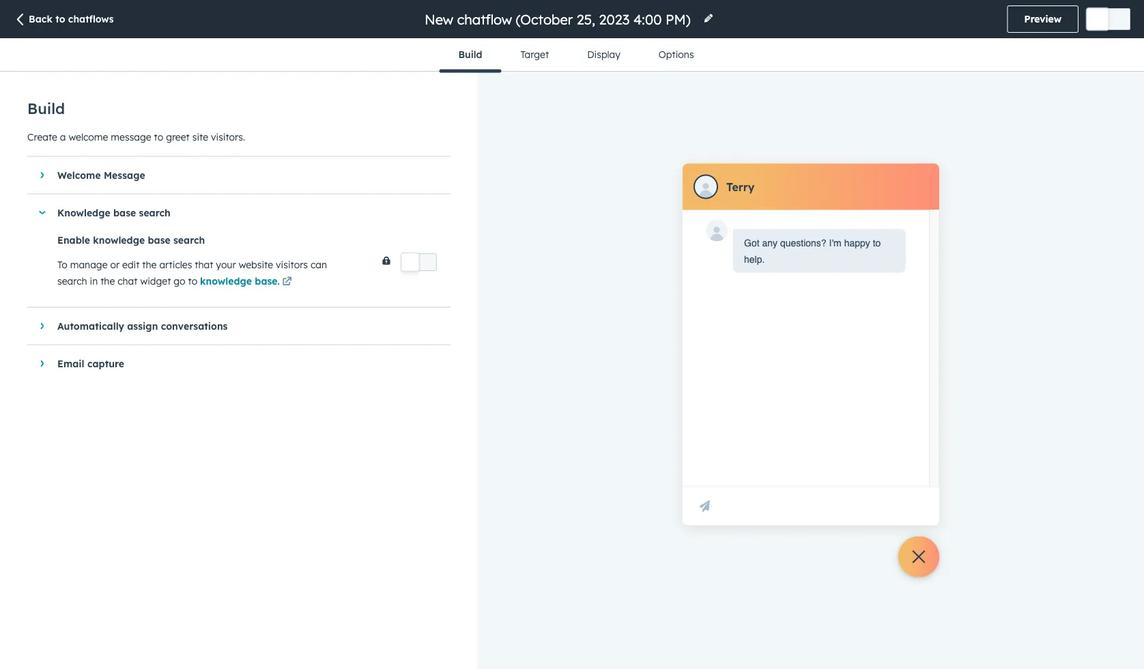 Task type: vqa. For each thing, say whether or not it's contained in the screenshot.
second caret icon from the bottom of the page
yes



Task type: locate. For each thing, give the bounding box(es) containing it.
to manage or edit the articles that your website visitors can search in the chat widget go to
[[57, 259, 327, 287]]

base.
[[255, 275, 280, 287]]

caret image left "automatically"
[[41, 322, 44, 330]]

to
[[55, 13, 65, 25], [154, 131, 163, 143], [874, 237, 881, 248], [188, 275, 198, 287]]

2 link opens in a new window image from the top
[[283, 278, 292, 287]]

link opens in a new window image
[[283, 274, 292, 291], [283, 278, 292, 287]]

to inside got any questions? i'm happy to help.
[[874, 237, 881, 248]]

automatically
[[57, 320, 124, 332]]

search down to
[[57, 275, 87, 287]]

to inside back to chatflows button
[[55, 13, 65, 25]]

caret image inside the email capture dropdown button
[[41, 360, 44, 368]]

caret image inside welcome message dropdown button
[[41, 171, 44, 179]]

options
[[659, 49, 694, 60]]

1 vertical spatial build
[[27, 99, 65, 118]]

website
[[239, 259, 273, 271]]

build up create
[[27, 99, 65, 118]]

search
[[139, 207, 171, 219], [174, 234, 205, 246], [57, 275, 87, 287]]

1 vertical spatial the
[[101, 275, 115, 287]]

base
[[113, 207, 136, 219], [148, 234, 171, 246]]

1 caret image from the top
[[41, 171, 44, 179]]

0 vertical spatial the
[[142, 259, 157, 271]]

email
[[57, 358, 84, 370]]

build
[[459, 49, 483, 60], [27, 99, 65, 118]]

greet
[[166, 131, 190, 143]]

1 horizontal spatial search
[[139, 207, 171, 219]]

0 horizontal spatial base
[[113, 207, 136, 219]]

preview button
[[1008, 5, 1079, 33]]

caret image left knowledge
[[38, 211, 46, 215]]

search up articles
[[174, 234, 205, 246]]

base up articles
[[148, 234, 171, 246]]

to right happy
[[874, 237, 881, 248]]

to right go
[[188, 275, 198, 287]]

0 vertical spatial build
[[459, 49, 483, 60]]

caret image left 'welcome'
[[41, 171, 44, 179]]

caret image inside automatically assign conversations 'dropdown button'
[[41, 322, 44, 330]]

knowledge up or
[[93, 234, 145, 246]]

visitors
[[276, 259, 308, 271]]

automatically assign conversations button
[[27, 308, 437, 345]]

a
[[60, 131, 66, 143]]

caret image for automatically assign conversations
[[41, 322, 44, 330]]

2 caret image from the top
[[41, 360, 44, 368]]

0 vertical spatial base
[[113, 207, 136, 219]]

2 vertical spatial search
[[57, 275, 87, 287]]

1 vertical spatial caret image
[[41, 322, 44, 330]]

the right 'in'
[[101, 275, 115, 287]]

None field
[[424, 10, 695, 28]]

0 vertical spatial knowledge
[[93, 234, 145, 246]]

caret image inside knowledge base search dropdown button
[[38, 211, 46, 215]]

enable knowledge base search
[[57, 234, 205, 246]]

widget
[[140, 275, 171, 287]]

search inside dropdown button
[[139, 207, 171, 219]]

caret image
[[38, 211, 46, 215], [41, 322, 44, 330]]

to right back
[[55, 13, 65, 25]]

the up widget
[[142, 259, 157, 271]]

0 horizontal spatial knowledge
[[93, 234, 145, 246]]

site
[[192, 131, 208, 143]]

enable
[[57, 234, 90, 246]]

1 horizontal spatial build
[[459, 49, 483, 60]]

the
[[142, 259, 157, 271], [101, 275, 115, 287]]

caret image for welcome message
[[41, 171, 44, 179]]

1 horizontal spatial knowledge
[[200, 275, 252, 287]]

build button
[[440, 38, 502, 73]]

email capture
[[57, 358, 124, 370]]

0 vertical spatial search
[[139, 207, 171, 219]]

caret image
[[41, 171, 44, 179], [41, 360, 44, 368]]

0 vertical spatial caret image
[[38, 211, 46, 215]]

knowledge base.
[[200, 275, 280, 287]]

knowledge down your
[[200, 275, 252, 287]]

knowledge
[[93, 234, 145, 246], [200, 275, 252, 287]]

base up "enable knowledge base search"
[[113, 207, 136, 219]]

build left target
[[459, 49, 483, 60]]

0 horizontal spatial search
[[57, 275, 87, 287]]

0 vertical spatial caret image
[[41, 171, 44, 179]]

to left greet
[[154, 131, 163, 143]]

display button
[[568, 38, 640, 71]]

1 vertical spatial caret image
[[41, 360, 44, 368]]

create a welcome message to greet site visitors.
[[27, 131, 245, 143]]

navigation
[[440, 38, 714, 73]]

1 vertical spatial base
[[148, 234, 171, 246]]

search up "enable knowledge base search"
[[139, 207, 171, 219]]

caret image left email
[[41, 360, 44, 368]]

1 horizontal spatial base
[[148, 234, 171, 246]]

1 vertical spatial search
[[174, 234, 205, 246]]

knowledge base search button
[[27, 194, 437, 231]]

1 link opens in a new window image from the top
[[283, 274, 292, 291]]

to
[[57, 259, 67, 271]]



Task type: describe. For each thing, give the bounding box(es) containing it.
got
[[745, 237, 760, 248]]

welcome
[[69, 131, 108, 143]]

go
[[174, 275, 186, 287]]

search inside to manage or edit the articles that your website visitors can search in the chat widget go to
[[57, 275, 87, 287]]

create
[[27, 131, 57, 143]]

link opens in a new window image inside knowledge base. link
[[283, 278, 292, 287]]

build inside button
[[459, 49, 483, 60]]

visitors.
[[211, 131, 245, 143]]

or
[[110, 259, 120, 271]]

help.
[[745, 254, 765, 265]]

knowledge base. link
[[200, 274, 294, 291]]

display
[[588, 49, 621, 60]]

capture
[[87, 358, 124, 370]]

edit
[[122, 259, 140, 271]]

that
[[195, 259, 213, 271]]

knowledge
[[57, 207, 110, 219]]

got any questions? i'm happy to help.
[[745, 237, 881, 265]]

to inside to manage or edit the articles that your website visitors can search in the chat widget go to
[[188, 275, 198, 287]]

automatically assign conversations
[[57, 320, 228, 332]]

0 horizontal spatial the
[[101, 275, 115, 287]]

in
[[90, 275, 98, 287]]

can
[[311, 259, 327, 271]]

navigation containing build
[[440, 38, 714, 73]]

2 horizontal spatial search
[[174, 234, 205, 246]]

welcome
[[57, 169, 101, 181]]

i'm
[[830, 237, 842, 248]]

agent says: got any questions? i'm happy to help. element
[[745, 235, 896, 267]]

your
[[216, 259, 236, 271]]

1 horizontal spatial the
[[142, 259, 157, 271]]

any
[[763, 237, 778, 248]]

back
[[29, 13, 53, 25]]

caret image for knowledge base search
[[38, 211, 46, 215]]

assign
[[127, 320, 158, 332]]

message
[[104, 169, 145, 181]]

base inside dropdown button
[[113, 207, 136, 219]]

manage
[[70, 259, 108, 271]]

terry
[[727, 180, 755, 194]]

back to chatflows button
[[14, 12, 114, 28]]

email capture button
[[27, 345, 437, 382]]

0 horizontal spatial build
[[27, 99, 65, 118]]

conversations
[[161, 320, 228, 332]]

welcome message
[[57, 169, 145, 181]]

happy
[[845, 237, 871, 248]]

questions?
[[781, 237, 827, 248]]

options button
[[640, 38, 714, 71]]

target button
[[502, 38, 568, 71]]

knowledge base search
[[57, 207, 171, 219]]

articles
[[159, 259, 192, 271]]

1 vertical spatial knowledge
[[200, 275, 252, 287]]

welcome message button
[[27, 157, 437, 194]]

message
[[111, 131, 151, 143]]

preview
[[1025, 13, 1062, 25]]

caret image for email capture
[[41, 360, 44, 368]]

chat
[[118, 275, 138, 287]]

back to chatflows
[[29, 13, 114, 25]]

chatflows
[[68, 13, 114, 25]]

target
[[521, 49, 549, 60]]



